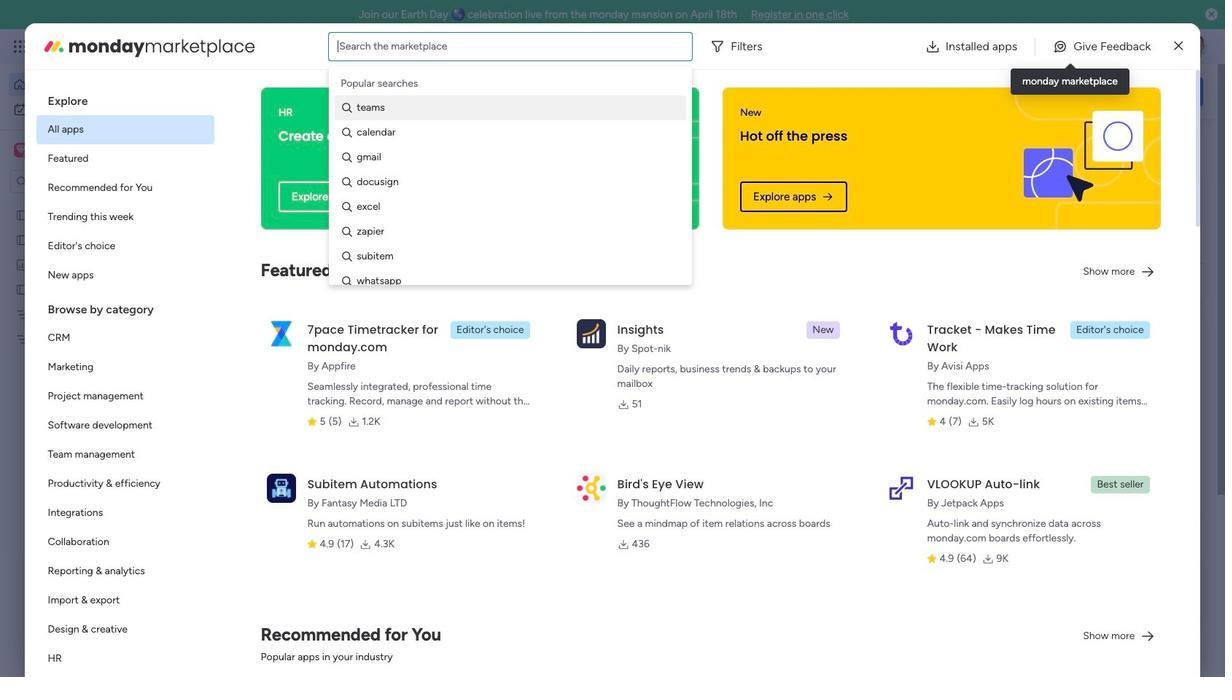 Task type: vqa. For each thing, say whether or not it's contained in the screenshot.
component Icon
yes



Task type: describe. For each thing, give the bounding box(es) containing it.
templates image image
[[998, 323, 1190, 423]]

public board image inside quick search results list box
[[244, 474, 260, 490]]

workspace image
[[16, 142, 26, 158]]

see plans image
[[242, 39, 255, 55]]

2 heading from the top
[[36, 290, 214, 324]]

1 check circle image from the top
[[1006, 166, 1016, 177]]

search everything image
[[1098, 39, 1113, 54]]

v2 bolt switch image
[[1110, 84, 1119, 100]]

monday marketplace image
[[1063, 39, 1077, 54]]

component image
[[482, 318, 495, 331]]

0 horizontal spatial banner logo image
[[492, 88, 682, 230]]

0 vertical spatial public board image
[[15, 282, 29, 296]]

1 heading from the top
[[36, 82, 214, 115]]

circle o image
[[1006, 222, 1016, 233]]

2 check circle image from the top
[[1006, 185, 1016, 196]]

0 vertical spatial dapulse x slim image
[[1174, 38, 1183, 55]]

monday marketplace image
[[42, 35, 65, 58]]

1 horizontal spatial banner logo image
[[1024, 111, 1144, 206]]

Search in workspace field
[[31, 173, 122, 190]]



Task type: locate. For each thing, give the bounding box(es) containing it.
select product image
[[13, 39, 28, 54]]

help center element
[[985, 631, 1203, 678]]

1 vertical spatial public board image
[[244, 474, 260, 490]]

public board image
[[15, 208, 29, 222], [15, 233, 29, 247]]

v2 user feedback image
[[996, 83, 1007, 100]]

workspace selection element
[[14, 141, 122, 160]]

public board image
[[15, 282, 29, 296], [244, 474, 260, 490]]

app logo image
[[267, 319, 296, 348], [577, 319, 606, 348], [887, 319, 916, 348], [267, 474, 296, 503], [577, 474, 606, 503], [887, 474, 916, 503]]

0 horizontal spatial public board image
[[15, 282, 29, 296]]

0 vertical spatial heading
[[36, 82, 214, 115]]

1 vertical spatial dapulse x slim image
[[1181, 135, 1199, 152]]

banner logo image
[[492, 88, 682, 230], [1024, 111, 1144, 206]]

check circle image
[[1006, 166, 1016, 177], [1006, 185, 1016, 196]]

terry turtle image
[[1184, 35, 1208, 58], [260, 629, 289, 658]]

0 vertical spatial check circle image
[[1006, 166, 1016, 177]]

heading
[[36, 82, 214, 115], [36, 290, 214, 324]]

0 horizontal spatial terry turtle image
[[260, 629, 289, 658]]

add to favorites image
[[432, 474, 447, 489]]

1 vertical spatial terry turtle image
[[260, 629, 289, 658]]

1 horizontal spatial public board image
[[244, 474, 260, 490]]

notifications image
[[966, 39, 981, 54]]

1 horizontal spatial terry turtle image
[[1184, 35, 1208, 58]]

quick search results list box
[[225, 166, 950, 538]]

dapulse x slim image
[[1174, 38, 1183, 55], [1181, 135, 1199, 152]]

2 image
[[1009, 30, 1022, 46]]

1 vertical spatial check circle image
[[1006, 185, 1016, 196]]

option
[[9, 73, 177, 96], [9, 98, 177, 121], [36, 115, 214, 144], [36, 144, 214, 174], [36, 174, 214, 203], [0, 202, 186, 205], [36, 203, 214, 232], [36, 232, 214, 261], [36, 261, 214, 290], [36, 324, 214, 353], [36, 353, 214, 382], [36, 382, 214, 411], [36, 411, 214, 441], [36, 441, 214, 470], [36, 470, 214, 499], [36, 499, 214, 528], [36, 528, 214, 557], [36, 557, 214, 586], [36, 586, 214, 616], [36, 616, 214, 645], [36, 645, 214, 674]]

getting started element
[[985, 561, 1203, 619]]

help image
[[1130, 39, 1145, 54]]

0 vertical spatial terry turtle image
[[1184, 35, 1208, 58]]

1 public board image from the top
[[15, 208, 29, 222]]

list box
[[36, 82, 214, 678], [0, 199, 186, 548]]

invite members image
[[1031, 39, 1045, 54]]

workspace image
[[14, 142, 28, 158]]

public dashboard image
[[15, 257, 29, 271]]

2 public board image from the top
[[15, 233, 29, 247]]

0 vertical spatial public board image
[[15, 208, 29, 222]]

1 vertical spatial public board image
[[15, 233, 29, 247]]

update feed image
[[998, 39, 1013, 54]]

1 vertical spatial heading
[[36, 290, 214, 324]]



